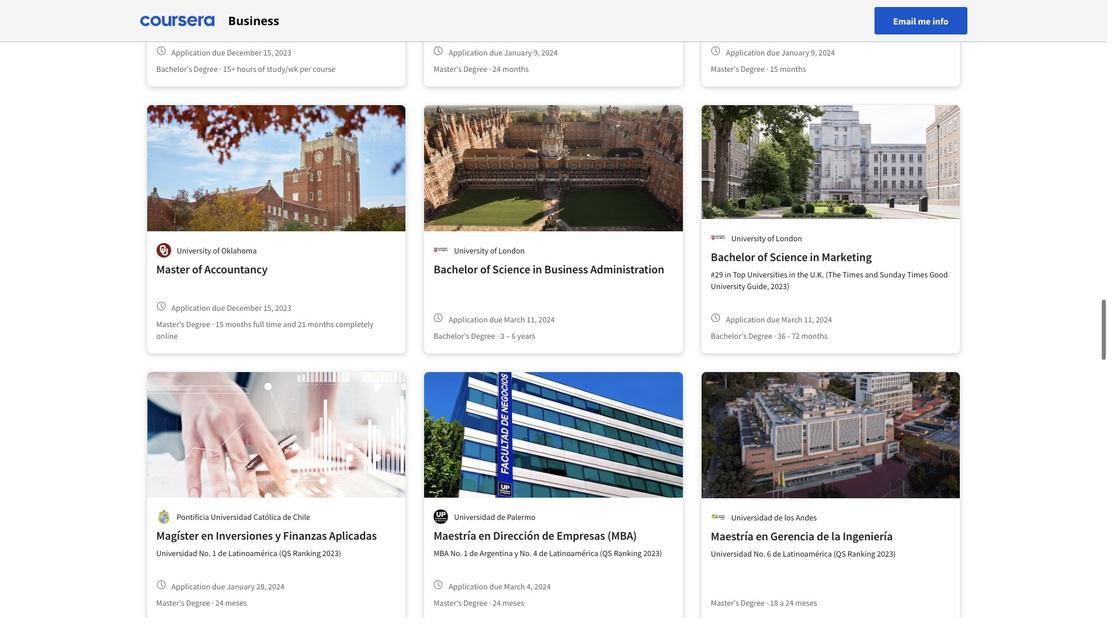 Task type: describe. For each thing, give the bounding box(es) containing it.
de left argentina
[[470, 548, 478, 559]]

1 application due january 9, 2024 from the left
[[449, 47, 558, 58]]

meses for dirección
[[503, 598, 525, 609]]

due up the master's degree · 24 months
[[490, 47, 503, 58]]

bachelor's for application due december 15, 2023
[[156, 64, 192, 74]]

3
[[501, 331, 505, 341]]

email me info button
[[875, 7, 968, 34]]

sunday
[[880, 269, 906, 280]]

application due march 4, 2024
[[449, 581, 551, 592]]

3 meses from the left
[[796, 598, 818, 609]]

accountancy
[[204, 262, 268, 276]]

the
[[798, 269, 809, 280]]

–
[[506, 331, 510, 341]]

latinoamérica inside maestría en dirección de empresas (mba) mba no. 1 de argentina y no. 4 de latinoamérica (qs ranking 2023)
[[549, 548, 599, 559]]

time
[[266, 319, 282, 330]]

study/wk
[[267, 64, 298, 74]]

15, for time
[[263, 303, 274, 313]]

due left 28,
[[212, 581, 225, 592]]

hours
[[237, 64, 257, 74]]

master's degree · 24 meses for magíster
[[156, 598, 247, 609]]

aplicadas
[[329, 528, 377, 543]]

months for master's degree · 24 months
[[503, 64, 529, 74]]

ranking inside maestría en dirección de empresas (mba) mba no. 1 de argentina y no. 4 de latinoamérica (qs ranking 2023)
[[614, 548, 642, 559]]

(qs inside maestría en dirección de empresas (mba) mba no. 1 de argentina y no. 4 de latinoamérica (qs ranking 2023)
[[600, 548, 613, 559]]

1 horizontal spatial january
[[504, 47, 532, 58]]

info
[[933, 15, 949, 27]]

1 for magíster
[[212, 548, 216, 559]]

and inside master's degree · 15 months full time and 21 months completely online
[[283, 319, 296, 330]]

y inside magíster en inversiones y finanzas aplicadas universidad no. 1 de latinoamérica (qs ranking 2023)
[[275, 528, 281, 543]]

application up "bachelor's degree · 3 – 6 years"
[[449, 314, 488, 325]]

2 application due january 9, 2024 from the left
[[726, 47, 835, 58]]

andes
[[796, 512, 817, 523]]

palermo
[[507, 512, 536, 522]]

best
[[170, 14, 185, 25]]

-
[[788, 331, 790, 341]]

per
[[300, 64, 311, 74]]

maestría en gerencia de la ingeniería universidad no. 6 de latinoamérica (qs ranking 2023)
[[711, 529, 896, 559]]

schools
[[242, 14, 269, 25]]

december for months
[[227, 303, 262, 313]]

universities
[[748, 269, 788, 280]]

los
[[785, 512, 795, 523]]

due up 3
[[490, 314, 503, 325]]

(qs for maestría
[[834, 549, 846, 559]]

maestría for gerencia
[[711, 529, 754, 544]]

master's degree · 24 months
[[434, 64, 529, 74]]

(qs for magíster
[[279, 548, 291, 559]]

0 horizontal spatial january
[[227, 581, 255, 592]]

email me info
[[894, 15, 949, 27]]

pontificia
[[177, 512, 209, 522]]

master's inside master's degree · 15 months full time and 21 months completely online
[[156, 319, 185, 330]]

2023 for study/wk
[[275, 47, 292, 58]]

mba
[[434, 548, 449, 559]]

university for bachelor of science in marketing
[[732, 233, 766, 243]]

master
[[156, 262, 190, 276]]

ranking for maestría
[[848, 549, 876, 559]]

inversiones
[[216, 528, 273, 543]]

universidad up "inversiones"
[[211, 512, 252, 522]]

no. for dirección
[[451, 548, 462, 559]]

administration
[[591, 262, 665, 276]]

completely
[[336, 319, 374, 330]]

15 for january
[[770, 64, 779, 74]]

bachelor for bachelor of science in business administration
[[434, 262, 478, 276]]

london for bachelor of science in marketing
[[776, 233, 803, 243]]

empresas
[[557, 528, 606, 543]]

application up online
[[172, 303, 211, 313]]

2 11, from the left
[[804, 314, 815, 325]]

application up bachelor's degree · 36 - 72 months
[[726, 314, 765, 325]]

dirección
[[493, 528, 540, 543]]

years
[[518, 331, 536, 341]]

(the
[[826, 269, 842, 280]]

learning
[[211, 14, 241, 25]]

universidad de palermo
[[454, 512, 536, 522]]

36
[[778, 331, 786, 341]]

online
[[187, 14, 209, 25]]

católica
[[254, 512, 281, 522]]

latinoamérica for maestría
[[783, 549, 832, 559]]

argentina
[[480, 548, 513, 559]]

of inside "bachelor of science in marketing #29 in top universities in the u.k. (the times and sunday times good university guide, 2023)"
[[758, 250, 768, 264]]

university inside "bachelor of science in marketing #29 in top universities in the u.k. (the times and sunday times good university guide, 2023)"
[[711, 281, 746, 292]]

28,
[[256, 581, 267, 592]]

master's degree · 24 meses for maestría
[[434, 598, 525, 609]]

de left los
[[774, 512, 783, 523]]

maestría for dirección
[[434, 528, 477, 543]]

universidad de palermo logo image
[[434, 510, 448, 524]]

1 times from the left
[[843, 269, 864, 280]]

universidad de los andes
[[732, 512, 817, 523]]

1 horizontal spatial business
[[545, 262, 588, 276]]

bachelor's degree · 3 – 6 years
[[434, 331, 536, 341]]

21
[[298, 319, 306, 330]]

#29
[[711, 269, 724, 280]]

en for dirección
[[479, 528, 491, 543]]

universidad right universidad de palermo logo
[[454, 512, 495, 522]]

2023) inside maestría en gerencia de la ingeniería universidad no. 6 de latinoamérica (qs ranking 2023)
[[878, 549, 896, 559]]

march for (mba)
[[504, 581, 525, 592]]

4,
[[527, 581, 533, 592]]

marketing
[[822, 250, 872, 264]]

ranking for magíster
[[293, 548, 321, 559]]

la
[[832, 529, 841, 544]]

degree inside master's degree · 15 months full time and 21 months completely online
[[186, 319, 210, 330]]

1 application due march 11, 2024 from the left
[[449, 314, 555, 325]]

a
[[780, 598, 784, 609]]

de left the la
[[817, 529, 830, 544]]

2023) inside magíster en inversiones y finanzas aplicadas universidad no. 1 de latinoamérica (qs ranking 2023)
[[323, 548, 341, 559]]

due down argentina
[[490, 581, 503, 592]]

bachelor's degree · 36 - 72 months
[[711, 331, 828, 341]]

4
[[534, 548, 538, 559]]

(mba)
[[608, 528, 637, 543]]

0 horizontal spatial 6
[[512, 331, 516, 341]]

university of london for bachelor of science in business administration
[[454, 245, 525, 256]]

72
[[792, 331, 800, 341]]

application down online
[[172, 47, 211, 58]]

application down 'magíster'
[[172, 581, 211, 592]]

march up –
[[504, 314, 525, 325]]

december for hours
[[227, 47, 262, 58]]

university of london for bachelor of science in marketing
[[732, 233, 803, 243]]

1 11, from the left
[[527, 314, 537, 325]]

university for bachelor of science in business administration
[[454, 245, 489, 256]]

no. left 4
[[520, 548, 532, 559]]



Task type: vqa. For each thing, say whether or not it's contained in the screenshot.
master's degree · 15 months full time and 21 months completely online
yes



Task type: locate. For each thing, give the bounding box(es) containing it.
in
[[810, 250, 820, 264], [533, 262, 542, 276], [725, 269, 732, 280], [789, 269, 796, 280]]

1 horizontal spatial master's degree · 24 meses
[[434, 598, 525, 609]]

london up the
[[776, 233, 803, 243]]

latinoamérica inside magíster en inversiones y finanzas aplicadas universidad no. 1 de latinoamérica (qs ranking 2023)
[[228, 548, 278, 559]]

times
[[843, 269, 864, 280], [908, 269, 928, 280]]

1 horizontal spatial en
[[479, 528, 491, 543]]

1 for maestría
[[464, 548, 468, 559]]

1 vertical spatial business
[[545, 262, 588, 276]]

2023) inside "bachelor of science in marketing #29 in top universities in the u.k. (the times and sunday times good university guide, 2023)"
[[771, 281, 790, 292]]

0 horizontal spatial maestría
[[434, 528, 477, 543]]

2 meses from the left
[[503, 598, 525, 609]]

due up 15+
[[212, 47, 225, 58]]

no. down pontificia
[[199, 548, 211, 559]]

en inside magíster en inversiones y finanzas aplicadas universidad no. 1 de latinoamérica (qs ranking 2023)
[[201, 528, 214, 543]]

1 right mba
[[464, 548, 468, 559]]

#23
[[156, 14, 169, 25]]

15, up time
[[263, 303, 274, 313]]

2 horizontal spatial (qs
[[834, 549, 846, 559]]

finanzas
[[283, 528, 327, 543]]

2024
[[542, 47, 558, 58], [819, 47, 835, 58], [539, 314, 555, 325], [816, 314, 833, 325], [268, 581, 285, 592], [535, 581, 551, 592]]

#23 best online learning schools (newsweek, 2022)
[[156, 14, 333, 25]]

meses
[[225, 598, 247, 609], [503, 598, 525, 609], [796, 598, 818, 609]]

master's degree · 24 meses
[[156, 598, 247, 609], [434, 598, 525, 609]]

oklahoma
[[221, 245, 257, 256]]

no. right mba
[[451, 548, 462, 559]]

(qs inside magíster en inversiones y finanzas aplicadas universidad no. 1 de latinoamérica (qs ranking 2023)
[[279, 548, 291, 559]]

master's degree · 24 meses down application due march 4, 2024
[[434, 598, 525, 609]]

0 horizontal spatial times
[[843, 269, 864, 280]]

times left good
[[908, 269, 928, 280]]

master's degree · 15 months
[[711, 64, 807, 74]]

university of oklahoma
[[177, 245, 257, 256]]

en down 'universidad de los andes'
[[756, 529, 769, 544]]

0 horizontal spatial london
[[499, 245, 525, 256]]

1 vertical spatial london
[[499, 245, 525, 256]]

ranking inside magíster en inversiones y finanzas aplicadas universidad no. 1 de latinoamérica (qs ranking 2023)
[[293, 548, 321, 559]]

24
[[493, 64, 501, 74], [216, 598, 224, 609], [493, 598, 501, 609], [786, 598, 794, 609]]

0 horizontal spatial university of london logo image
[[434, 243, 448, 258]]

application due december 15, 2023 for hours
[[172, 47, 292, 58]]

0 vertical spatial london
[[776, 233, 803, 243]]

2 9, from the left
[[811, 47, 818, 58]]

2 15, from the top
[[263, 303, 274, 313]]

science for marketing
[[770, 250, 808, 264]]

universidad inside maestría en gerencia de la ingeniería universidad no. 6 de latinoamérica (qs ranking 2023)
[[711, 549, 752, 559]]

de left chile
[[283, 512, 291, 522]]

1 15, from the top
[[263, 47, 274, 58]]

application due december 15, 2023 up 15+
[[172, 47, 292, 58]]

15+
[[223, 64, 235, 74]]

de down gerencia
[[773, 549, 782, 559]]

1 horizontal spatial ranking
[[614, 548, 642, 559]]

universidad down 'magíster'
[[156, 548, 197, 559]]

0 horizontal spatial master's degree · 24 meses
[[156, 598, 247, 609]]

application due january 9, 2024 up the master's degree · 15 months
[[726, 47, 835, 58]]

1 application due december 15, 2023 from the top
[[172, 47, 292, 58]]

top
[[733, 269, 746, 280]]

2 1 from the left
[[464, 548, 468, 559]]

months for master's degree · 15 months full time and 21 months completely online
[[225, 319, 252, 330]]

bachelor inside "bachelor of science in marketing #29 in top universities in the u.k. (the times and sunday times good university guide, 2023)"
[[711, 250, 756, 264]]

application due january 9, 2024 up the master's degree · 24 months
[[449, 47, 558, 58]]

2023 for time
[[275, 303, 292, 313]]

1 horizontal spatial science
[[770, 250, 808, 264]]

science for business
[[493, 262, 531, 276]]

0 horizontal spatial and
[[283, 319, 296, 330]]

(newsweek,
[[271, 14, 312, 25]]

master's
[[434, 64, 462, 74], [711, 64, 739, 74], [156, 319, 185, 330], [156, 598, 185, 609], [434, 598, 462, 609], [711, 598, 739, 609]]

pontificia universidad católica de chile logo image
[[156, 510, 171, 524]]

latinoamérica down "inversiones"
[[228, 548, 278, 559]]

january
[[504, 47, 532, 58], [782, 47, 810, 58], [227, 581, 255, 592]]

meses down application due march 4, 2024
[[503, 598, 525, 609]]

1 december from the top
[[227, 47, 262, 58]]

0 horizontal spatial y
[[275, 528, 281, 543]]

6 down gerencia
[[767, 549, 771, 559]]

1 master's degree · 24 meses from the left
[[156, 598, 247, 609]]

bachelor's degree · 15+ hours of study/wk per course
[[156, 64, 336, 74]]

2023 up time
[[275, 303, 292, 313]]

and
[[865, 269, 879, 280], [283, 319, 296, 330]]

1 inside magíster en inversiones y finanzas aplicadas universidad no. 1 de latinoamérica (qs ranking 2023)
[[212, 548, 216, 559]]

2 horizontal spatial january
[[782, 47, 810, 58]]

1 vertical spatial 15,
[[263, 303, 274, 313]]

bachelor of science in business administration
[[434, 262, 665, 276]]

11, up bachelor's degree · 36 - 72 months
[[804, 314, 815, 325]]

1 horizontal spatial latinoamérica
[[549, 548, 599, 559]]

application due march 11, 2024 up 36
[[726, 314, 833, 325]]

1 vertical spatial application due december 15, 2023
[[172, 303, 292, 313]]

meses right a
[[796, 598, 818, 609]]

maestría inside maestría en dirección de empresas (mba) mba no. 1 de argentina y no. 4 de latinoamérica (qs ranking 2023)
[[434, 528, 477, 543]]

maestría en dirección de empresas (mba) mba no. 1 de argentina y no. 4 de latinoamérica (qs ranking 2023)
[[434, 528, 662, 559]]

due down master of accountancy
[[212, 303, 225, 313]]

1 horizontal spatial (qs
[[600, 548, 613, 559]]

master of accountancy
[[156, 262, 268, 276]]

of
[[258, 64, 265, 74], [768, 233, 775, 243], [213, 245, 220, 256], [490, 245, 497, 256], [758, 250, 768, 264], [192, 262, 202, 276], [480, 262, 490, 276]]

me
[[918, 15, 931, 27]]

1 9, from the left
[[534, 47, 540, 58]]

march for #29
[[782, 314, 803, 325]]

0 horizontal spatial ranking
[[293, 548, 321, 559]]

0 vertical spatial y
[[275, 528, 281, 543]]

15,
[[263, 47, 274, 58], [263, 303, 274, 313]]

january up the master's degree · 24 months
[[504, 47, 532, 58]]

magíster
[[156, 528, 199, 543]]

latinoamérica for magíster
[[228, 548, 278, 559]]

london
[[776, 233, 803, 243], [499, 245, 525, 256]]

course
[[313, 64, 336, 74]]

university of london logo image for bachelor of science in marketing
[[711, 231, 726, 246]]

good
[[930, 269, 948, 280]]

1 horizontal spatial university of london
[[732, 233, 803, 243]]

university
[[732, 233, 766, 243], [177, 245, 211, 256], [454, 245, 489, 256], [711, 281, 746, 292]]

0 vertical spatial 6
[[512, 331, 516, 341]]

master's degree · 15 months full time and 21 months completely online
[[156, 319, 374, 341]]

0 vertical spatial 15
[[770, 64, 779, 74]]

0 vertical spatial 2023
[[275, 47, 292, 58]]

en inside maestría en gerencia de la ingeniería universidad no. 6 de latinoamérica (qs ranking 2023)
[[756, 529, 769, 544]]

(qs down finanzas
[[279, 548, 291, 559]]

0 vertical spatial business
[[228, 13, 279, 28]]

maestría down universidad de los andes logo
[[711, 529, 754, 544]]

universidad down universidad de los andes logo
[[711, 549, 752, 559]]

universidad right universidad de los andes logo
[[732, 512, 773, 523]]

en inside maestría en dirección de empresas (mba) mba no. 1 de argentina y no. 4 de latinoamérica (qs ranking 2023)
[[479, 528, 491, 543]]

january left 28,
[[227, 581, 255, 592]]

1 vertical spatial 2023
[[275, 303, 292, 313]]

no. for inversiones
[[199, 548, 211, 559]]

december up bachelor's degree · 15+ hours of study/wk per course
[[227, 47, 262, 58]]

master's degree · 24 meses down 'application due january 28, 2024' in the left of the page
[[156, 598, 247, 609]]

1 horizontal spatial application due march 11, 2024
[[726, 314, 833, 325]]

2 times from the left
[[908, 269, 928, 280]]

university for master of accountancy
[[177, 245, 211, 256]]

15 for december
[[216, 319, 224, 330]]

de right dirección
[[542, 528, 555, 543]]

15 inside master's degree · 15 months full time and 21 months completely online
[[216, 319, 224, 330]]

and left sunday
[[865, 269, 879, 280]]

application up the master's degree · 24 months
[[449, 47, 488, 58]]

0 horizontal spatial 11,
[[527, 314, 537, 325]]

online
[[156, 331, 178, 341]]

application due january 28, 2024
[[172, 581, 285, 592]]

coursera image
[[140, 11, 214, 30]]

2 horizontal spatial en
[[756, 529, 769, 544]]

de left palermo
[[497, 512, 506, 522]]

ingeniería
[[843, 529, 893, 544]]

2 december from the top
[[227, 303, 262, 313]]

application due march 11, 2024 up 3
[[449, 314, 555, 325]]

0 horizontal spatial en
[[201, 528, 214, 543]]

u.k.
[[811, 269, 825, 280]]

email
[[894, 15, 917, 27]]

maestría up mba
[[434, 528, 477, 543]]

1 vertical spatial 6
[[767, 549, 771, 559]]

application
[[172, 47, 211, 58], [449, 47, 488, 58], [726, 47, 765, 58], [172, 303, 211, 313], [449, 314, 488, 325], [726, 314, 765, 325], [172, 581, 211, 592], [449, 581, 488, 592]]

0 horizontal spatial 15
[[216, 319, 224, 330]]

0 vertical spatial 15,
[[263, 47, 274, 58]]

1 horizontal spatial y
[[515, 548, 519, 559]]

latinoamérica inside maestría en gerencia de la ingeniería universidad no. 6 de latinoamérica (qs ranking 2023)
[[783, 549, 832, 559]]

en for gerencia
[[756, 529, 769, 544]]

0 vertical spatial university of london
[[732, 233, 803, 243]]

2022)
[[314, 14, 333, 25]]

1 horizontal spatial 15
[[770, 64, 779, 74]]

2023) inside maestría en dirección de empresas (mba) mba no. 1 de argentina y no. 4 de latinoamérica (qs ranking 2023)
[[644, 548, 662, 559]]

application down mba
[[449, 581, 488, 592]]

march up -
[[782, 314, 803, 325]]

0 horizontal spatial latinoamérica
[[228, 548, 278, 559]]

1 horizontal spatial university of london logo image
[[711, 231, 726, 246]]

2 horizontal spatial meses
[[796, 598, 818, 609]]

1 horizontal spatial 11,
[[804, 314, 815, 325]]

pontificia universidad católica de chile
[[177, 512, 310, 522]]

en
[[201, 528, 214, 543], [479, 528, 491, 543], [756, 529, 769, 544]]

due
[[212, 47, 225, 58], [490, 47, 503, 58], [767, 47, 780, 58], [212, 303, 225, 313], [490, 314, 503, 325], [767, 314, 780, 325], [212, 581, 225, 592], [490, 581, 503, 592]]

months
[[503, 64, 529, 74], [780, 64, 807, 74], [225, 319, 252, 330], [308, 319, 334, 330], [802, 331, 828, 341]]

master's degree · 18 a 24 meses
[[711, 598, 818, 609]]

de inside magíster en inversiones y finanzas aplicadas universidad no. 1 de latinoamérica (qs ranking 2023)
[[218, 548, 227, 559]]

0 horizontal spatial university of london
[[454, 245, 525, 256]]

months for master's degree · 15 months
[[780, 64, 807, 74]]

· inside master's degree · 15 months full time and 21 months completely online
[[212, 319, 214, 330]]

0 horizontal spatial (qs
[[279, 548, 291, 559]]

1 horizontal spatial times
[[908, 269, 928, 280]]

(qs down (mba)
[[600, 548, 613, 559]]

london for bachelor of science in business administration
[[499, 245, 525, 256]]

ranking down "ingeniería"
[[848, 549, 876, 559]]

6 inside maestría en gerencia de la ingeniería universidad no. 6 de latinoamérica (qs ranking 2023)
[[767, 549, 771, 559]]

bachelor's left 3
[[434, 331, 470, 341]]

bachelor's
[[156, 64, 192, 74], [434, 331, 470, 341], [711, 331, 747, 341]]

application due december 15, 2023 for months
[[172, 303, 292, 313]]

1 horizontal spatial and
[[865, 269, 879, 280]]

2 master's degree · 24 meses from the left
[[434, 598, 525, 609]]

1 vertical spatial december
[[227, 303, 262, 313]]

2023 up "study/wk"
[[275, 47, 292, 58]]

2 application due december 15, 2023 from the top
[[172, 303, 292, 313]]

december
[[227, 47, 262, 58], [227, 303, 262, 313]]

ranking inside maestría en gerencia de la ingeniería universidad no. 6 de latinoamérica (qs ranking 2023)
[[848, 549, 876, 559]]

y down the católica
[[275, 528, 281, 543]]

latinoamérica down empresas
[[549, 548, 599, 559]]

0 horizontal spatial 1
[[212, 548, 216, 559]]

bachelor for bachelor of science in marketing #29 in top universities in the u.k. (the times and sunday times good university guide, 2023)
[[711, 250, 756, 264]]

(qs down the la
[[834, 549, 846, 559]]

y inside maestría en dirección de empresas (mba) mba no. 1 de argentina y no. 4 de latinoamérica (qs ranking 2023)
[[515, 548, 519, 559]]

universidad de los andes logo image
[[711, 510, 726, 525]]

0 horizontal spatial 9,
[[534, 47, 540, 58]]

ranking down finanzas
[[293, 548, 321, 559]]

guide,
[[747, 281, 770, 292]]

6 right –
[[512, 331, 516, 341]]

6
[[512, 331, 516, 341], [767, 549, 771, 559]]

january up the master's degree · 15 months
[[782, 47, 810, 58]]

de right 4
[[539, 548, 548, 559]]

times down marketing
[[843, 269, 864, 280]]

2 horizontal spatial latinoamérica
[[783, 549, 832, 559]]

en up argentina
[[479, 528, 491, 543]]

bachelor's left 36
[[711, 331, 747, 341]]

18
[[770, 598, 779, 609]]

and left the 21
[[283, 319, 296, 330]]

university of oklahoma logo image
[[156, 243, 171, 258]]

15, up "study/wk"
[[263, 47, 274, 58]]

meses for inversiones
[[225, 598, 247, 609]]

1 horizontal spatial 9,
[[811, 47, 818, 58]]

(qs inside maestría en gerencia de la ingeniería universidad no. 6 de latinoamérica (qs ranking 2023)
[[834, 549, 846, 559]]

application due january 9, 2024
[[449, 47, 558, 58], [726, 47, 835, 58]]

application up the master's degree · 15 months
[[726, 47, 765, 58]]

business
[[228, 13, 279, 28], [545, 262, 588, 276]]

1 vertical spatial y
[[515, 548, 519, 559]]

1 horizontal spatial 6
[[767, 549, 771, 559]]

2 2023 from the top
[[275, 303, 292, 313]]

1 2023 from the top
[[275, 47, 292, 58]]

application due december 15, 2023 up full
[[172, 303, 292, 313]]

0 horizontal spatial bachelor
[[434, 262, 478, 276]]

science inside "bachelor of science in marketing #29 in top universities in the u.k. (the times and sunday times good university guide, 2023)"
[[770, 250, 808, 264]]

full
[[253, 319, 264, 330]]

maestría inside maestría en gerencia de la ingeniería universidad no. 6 de latinoamérica (qs ranking 2023)
[[711, 529, 754, 544]]

2 horizontal spatial ranking
[[848, 549, 876, 559]]

bachelor's for application due march 11, 2024
[[434, 331, 470, 341]]

1 meses from the left
[[225, 598, 247, 609]]

bachelor's down coursera image
[[156, 64, 192, 74]]

bachelor of science in marketing #29 in top universities in the u.k. (the times and sunday times good university guide, 2023)
[[711, 250, 948, 292]]

1 inside maestría en dirección de empresas (mba) mba no. 1 de argentina y no. 4 de latinoamérica (qs ranking 2023)
[[464, 548, 468, 559]]

1 horizontal spatial bachelor's
[[434, 331, 470, 341]]

0 horizontal spatial application due january 9, 2024
[[449, 47, 558, 58]]

2 horizontal spatial bachelor's
[[711, 331, 747, 341]]

1 horizontal spatial meses
[[503, 598, 525, 609]]

0 horizontal spatial science
[[493, 262, 531, 276]]

0 vertical spatial december
[[227, 47, 262, 58]]

meses down 'application due january 28, 2024' in the left of the page
[[225, 598, 247, 609]]

11, up years
[[527, 314, 537, 325]]

1 vertical spatial 15
[[216, 319, 224, 330]]

university of london logo image
[[711, 231, 726, 246], [434, 243, 448, 258]]

science
[[770, 250, 808, 264], [493, 262, 531, 276]]

de down "inversiones"
[[218, 548, 227, 559]]

0 horizontal spatial bachelor's
[[156, 64, 192, 74]]

no.
[[199, 548, 211, 559], [451, 548, 462, 559], [520, 548, 532, 559], [754, 549, 766, 559]]

no. down 'universidad de los andes'
[[754, 549, 766, 559]]

due up bachelor's degree · 36 - 72 months
[[767, 314, 780, 325]]

universidad inside magíster en inversiones y finanzas aplicadas universidad no. 1 de latinoamérica (qs ranking 2023)
[[156, 548, 197, 559]]

no. for gerencia
[[754, 549, 766, 559]]

december up full
[[227, 303, 262, 313]]

15, for study/wk
[[263, 47, 274, 58]]

1 horizontal spatial bachelor
[[711, 250, 756, 264]]

0 horizontal spatial application due march 11, 2024
[[449, 314, 555, 325]]

0 vertical spatial and
[[865, 269, 879, 280]]

y down dirección
[[515, 548, 519, 559]]

1 horizontal spatial 1
[[464, 548, 468, 559]]

latinoamérica down gerencia
[[783, 549, 832, 559]]

2023
[[275, 47, 292, 58], [275, 303, 292, 313]]

2 application due march 11, 2024 from the left
[[726, 314, 833, 325]]

ranking down (mba)
[[614, 548, 642, 559]]

1 horizontal spatial maestría
[[711, 529, 754, 544]]

magíster en inversiones y finanzas aplicadas universidad no. 1 de latinoamérica (qs ranking 2023)
[[156, 528, 377, 559]]

0 horizontal spatial meses
[[225, 598, 247, 609]]

degree
[[194, 64, 218, 74], [464, 64, 488, 74], [741, 64, 765, 74], [186, 319, 210, 330], [471, 331, 495, 341], [749, 331, 773, 341], [186, 598, 210, 609], [464, 598, 488, 609], [741, 598, 765, 609]]

chile
[[293, 512, 310, 522]]

0 horizontal spatial business
[[228, 13, 279, 28]]

due up the master's degree · 15 months
[[767, 47, 780, 58]]

en for inversiones
[[201, 528, 214, 543]]

university of london logo image for bachelor of science in business administration
[[434, 243, 448, 258]]

(qs
[[279, 548, 291, 559], [600, 548, 613, 559], [834, 549, 846, 559]]

1 vertical spatial university of london
[[454, 245, 525, 256]]

1 horizontal spatial application due january 9, 2024
[[726, 47, 835, 58]]

en down pontificia
[[201, 528, 214, 543]]

no. inside maestría en gerencia de la ingeniería universidad no. 6 de latinoamérica (qs ranking 2023)
[[754, 549, 766, 559]]

1 1 from the left
[[212, 548, 216, 559]]

1 horizontal spatial london
[[776, 233, 803, 243]]

1
[[212, 548, 216, 559], [464, 548, 468, 559]]

application due december 15, 2023
[[172, 47, 292, 58], [172, 303, 292, 313]]

march left 4,
[[504, 581, 525, 592]]

application due march 11, 2024
[[449, 314, 555, 325], [726, 314, 833, 325]]

de
[[283, 512, 291, 522], [497, 512, 506, 522], [774, 512, 783, 523], [542, 528, 555, 543], [817, 529, 830, 544], [218, 548, 227, 559], [470, 548, 478, 559], [539, 548, 548, 559], [773, 549, 782, 559]]

1 vertical spatial and
[[283, 319, 296, 330]]

london up bachelor of science in business administration
[[499, 245, 525, 256]]

no. inside magíster en inversiones y finanzas aplicadas universidad no. 1 de latinoamérica (qs ranking 2023)
[[199, 548, 211, 559]]

and inside "bachelor of science in marketing #29 in top universities in the u.k. (the times and sunday times good university guide, 2023)"
[[865, 269, 879, 280]]

1 down "inversiones"
[[212, 548, 216, 559]]

gerencia
[[771, 529, 815, 544]]

0 vertical spatial application due december 15, 2023
[[172, 47, 292, 58]]

y
[[275, 528, 281, 543], [515, 548, 519, 559]]



